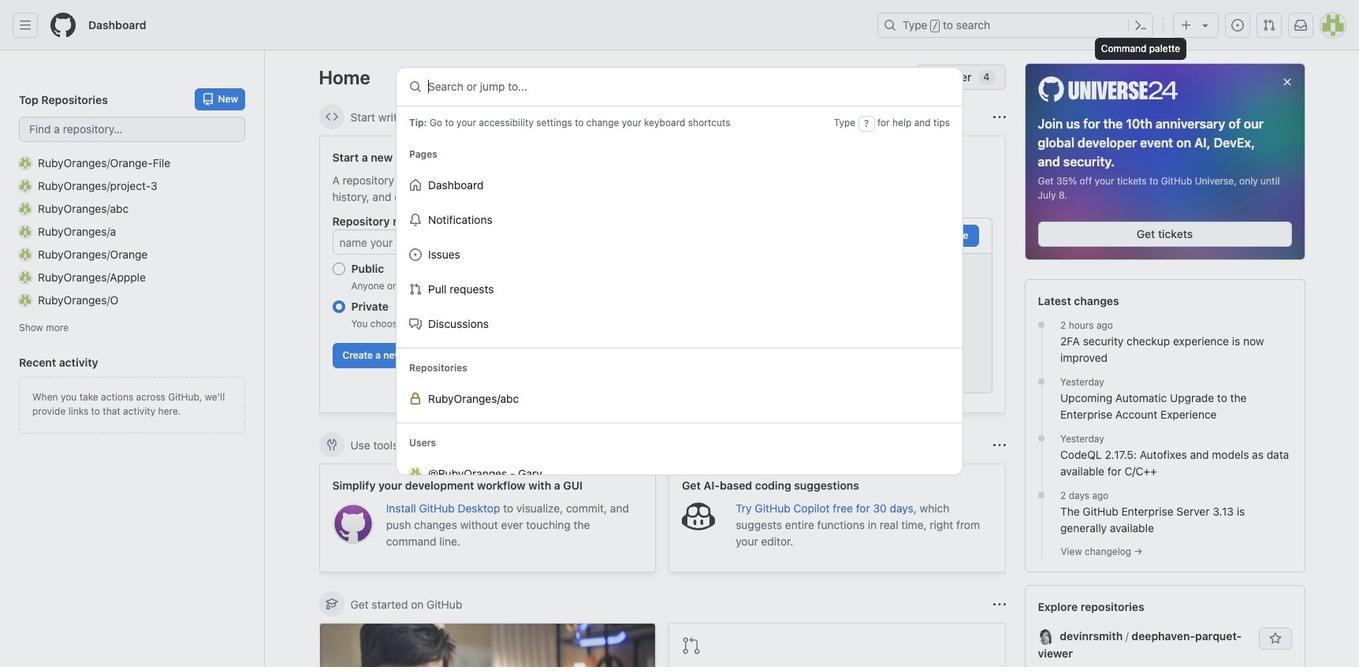 Task type: vqa. For each thing, say whether or not it's contained in the screenshot.
the bottommost on
no



Task type: describe. For each thing, give the bounding box(es) containing it.
none submit inside introduce yourself with a profile readme element
[[928, 225, 979, 247]]

lock image
[[409, 392, 422, 405]]

why am i seeing this? image for what is github? element
[[993, 598, 1006, 611]]

simplify your development workflow with a gui element
[[319, 464, 656, 572]]

issue opened image
[[409, 248, 422, 261]]

what is github? element
[[319, 623, 656, 667]]

what is github? image
[[320, 624, 655, 667]]

introduce yourself with a profile readme element
[[669, 136, 1006, 413]]

project 3 image
[[19, 179, 32, 192]]

homepage image
[[50, 13, 76, 38]]

explore element
[[1025, 63, 1305, 667]]

issue opened image
[[1232, 19, 1244, 32]]

@rubyoranges image
[[409, 467, 422, 480]]

get ai-based coding suggestions element
[[669, 464, 1006, 572]]

universe24 image
[[1038, 76, 1179, 101]]

comment discussion image
[[409, 317, 422, 330]]

appple image
[[19, 271, 32, 283]]

filter image
[[926, 71, 939, 84]]

abc image
[[19, 202, 32, 215]]

bell image
[[409, 213, 422, 226]]

orange image
[[19, 248, 32, 261]]

why am i seeing this? image
[[993, 111, 1006, 123]]

pages results list box
[[397, 168, 963, 341]]

Command palette input text field
[[428, 75, 947, 98]]

tools image
[[325, 438, 338, 451]]

orange file image
[[19, 157, 32, 169]]

3 dot fill image from the top
[[1035, 432, 1048, 444]]

Find a repository… text field
[[19, 117, 245, 142]]



Task type: locate. For each thing, give the bounding box(es) containing it.
why am i seeing this? image for the simplify your development workflow with a gui element
[[993, 439, 1006, 451]]

command palette image
[[1135, 19, 1147, 32]]

git pull request image
[[1263, 19, 1276, 32], [409, 283, 422, 295], [682, 636, 701, 655]]

github desktop image
[[332, 503, 374, 544]]

explore repositories navigation
[[1025, 585, 1305, 667]]

why am i seeing this? image
[[993, 439, 1006, 451], [993, 598, 1006, 611]]

2 dot fill image from the top
[[1035, 375, 1048, 388]]

none radio inside start a new repository 'element'
[[332, 300, 345, 313]]

dot fill image
[[1035, 318, 1048, 331], [1035, 375, 1048, 388], [1035, 432, 1048, 444], [1035, 489, 1048, 501]]

Top Repositories search field
[[19, 117, 245, 142]]

tooltip
[[1095, 38, 1187, 60]]

inbox image
[[1295, 19, 1307, 32]]

None radio
[[332, 263, 345, 275]]

1 why am i seeing this? image from the top
[[993, 439, 1006, 451]]

4 dot fill image from the top
[[1035, 489, 1048, 501]]

1 horizontal spatial git pull request image
[[682, 636, 701, 655]]

close image
[[1281, 76, 1294, 88]]

1 dot fill image from the top
[[1035, 318, 1048, 331]]

start a new repository element
[[319, 136, 656, 413]]

2 vertical spatial git pull request image
[[682, 636, 701, 655]]

star this repository image
[[1269, 632, 1282, 645]]

none radio inside start a new repository 'element'
[[332, 263, 345, 275]]

mortar board image
[[325, 598, 338, 610]]

a image
[[19, 225, 32, 238]]

None radio
[[332, 300, 345, 313]]

name your new repository... text field
[[332, 229, 643, 255]]

2 why am i seeing this? image from the top
[[993, 598, 1006, 611]]

@devinrsmith profile image
[[1038, 629, 1054, 645]]

home image
[[409, 179, 422, 191]]

1 vertical spatial why am i seeing this? image
[[993, 598, 1006, 611]]

0 vertical spatial git pull request image
[[1263, 19, 1276, 32]]

1 vertical spatial git pull request image
[[409, 283, 422, 295]]

0 vertical spatial why am i seeing this? image
[[993, 439, 1006, 451]]

None submit
[[928, 225, 979, 247]]

0 horizontal spatial git pull request image
[[409, 283, 422, 295]]

search image
[[409, 80, 422, 93]]

o image
[[19, 294, 32, 306]]

2 horizontal spatial git pull request image
[[1263, 19, 1276, 32]]

code image
[[325, 110, 338, 123]]



